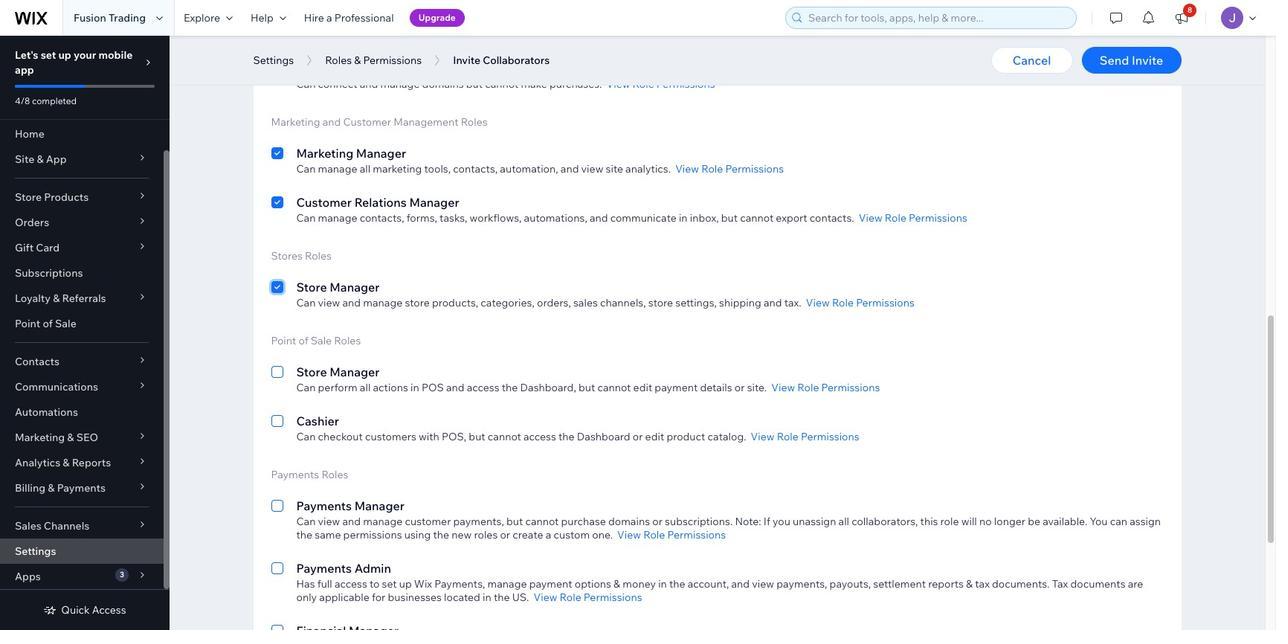 Task type: vqa. For each thing, say whether or not it's contained in the screenshot.
the an
no



Task type: describe. For each thing, give the bounding box(es) containing it.
loyalty & referrals button
[[0, 286, 164, 311]]

upgrade
[[419, 12, 456, 23]]

& for site
[[37, 153, 44, 166]]

trading
[[109, 11, 146, 25]]

send invite button
[[1082, 47, 1182, 74]]

customer inside customer relations manager can manage contacts, forms, tasks, workflows, automations, and communicate in inbox, but cannot export contacts. view role permissions
[[296, 195, 352, 210]]

send invite
[[1100, 53, 1164, 68]]

analytics & reports
[[15, 456, 111, 469]]

manager for store manager can view and manage store products, categories, orders, sales channels, store settings, shipping and tax. view role permissions
[[330, 280, 380, 295]]

manage down upgrade button
[[402, 28, 441, 42]]

the right the "domain" on the right
[[747, 28, 763, 42]]

up inside has full access to set up wix payments, manage payment options & money in the account, and view payments, payouts, settlement reports & tax documents. tax documents are only applicable for businesses located in the us.
[[399, 577, 412, 591]]

manager for store manager can perform all actions in pos and access the dashboard, but cannot edit payment details or site. view role permissions
[[330, 365, 380, 379]]

or right roles at the bottom of the page
[[500, 528, 510, 542]]

payments, inside has full access to set up wix payments, manage payment options & money in the account, and view payments, payouts, settlement reports & tax documents. tax documents are only applicable for businesses located in the us.
[[777, 577, 828, 591]]

tax
[[1052, 577, 1069, 591]]

quick access
[[61, 603, 126, 617]]

your
[[74, 48, 96, 62]]

send
[[1100, 53, 1130, 68]]

settings,
[[676, 296, 717, 309]]

and up point of sale roles at the left bottom of page
[[343, 296, 361, 309]]

point for point of sale
[[15, 317, 40, 330]]

new
[[452, 528, 472, 542]]

marketing & seo button
[[0, 425, 164, 450]]

can make purchases, manage subscriptions, add payment methods and connect a domain to the site. view role permissions
[[296, 28, 899, 42]]

view role permissions for payments admin
[[534, 591, 642, 604]]

mobile
[[99, 48, 133, 62]]

sales channels button
[[0, 513, 164, 539]]

8 button
[[1166, 0, 1198, 36]]

gift card
[[15, 241, 60, 254]]

sale for point of sale
[[55, 317, 76, 330]]

roles inside roles & permissions button
[[325, 54, 352, 67]]

cannot inside customer relations manager can manage contacts, forms, tasks, workflows, automations, and communicate in inbox, but cannot export contacts. view role permissions
[[740, 211, 774, 225]]

billing & payments button
[[0, 475, 164, 501]]

reports
[[929, 577, 964, 591]]

let's
[[15, 48, 38, 62]]

1 horizontal spatial to
[[735, 28, 745, 42]]

seo
[[76, 431, 98, 444]]

payment inside has full access to set up wix payments, manage payment options & money in the account, and view payments, payouts, settlement reports & tax documents. tax documents are only applicable for businesses located in the us.
[[529, 577, 573, 591]]

view inside store manager can view and manage store products, categories, orders, sales channels, store settings, shipping and tax. view role permissions
[[806, 296, 830, 309]]

or inside "store manager can perform all actions in pos and access the dashboard, but cannot edit payment details or site. view role permissions"
[[735, 381, 745, 394]]

sale for point of sale roles
[[311, 334, 332, 347]]

role inside "store manager can perform all actions in pos and access the dashboard, but cannot edit payment details or site. view role permissions"
[[798, 381, 819, 394]]

& for marketing
[[67, 431, 74, 444]]

8
[[1188, 5, 1193, 15]]

store manager can perform all actions in pos and access the dashboard, but cannot edit payment details or site. view role permissions
[[296, 365, 880, 394]]

but inside customer relations manager can manage contacts, forms, tasks, workflows, automations, and communicate in inbox, but cannot export contacts. view role permissions
[[721, 211, 738, 225]]

connect inside domain manager can connect and manage domains but cannot make purchases. view role permissions
[[318, 77, 358, 91]]

catalog.
[[708, 430, 747, 443]]

make inside domain manager can connect and manage domains but cannot make purchases. view role permissions
[[521, 77, 547, 91]]

view inside domain manager can connect and manage domains but cannot make purchases. view role permissions
[[607, 77, 630, 91]]

help
[[251, 11, 274, 25]]

customer relations manager can manage contacts, forms, tasks, workflows, automations, and communicate in inbox, but cannot export contacts. view role permissions
[[296, 195, 968, 225]]

in right located
[[483, 591, 492, 604]]

point of sale
[[15, 317, 76, 330]]

help button
[[242, 0, 295, 36]]

all inside can view and manage customer payments, but cannot purchase domains or subscriptions. note: if you unassign all collaborators, this role will no longer be available. you can assign the same permissions using the new roles or create a custom one.
[[839, 515, 850, 528]]

in inside "store manager can perform all actions in pos and access the dashboard, but cannot edit payment details or site. view role permissions"
[[411, 381, 419, 394]]

& left money
[[614, 577, 621, 591]]

product
[[667, 430, 706, 443]]

cashier
[[296, 414, 339, 429]]

details
[[700, 381, 733, 394]]

can inside can view and manage customer payments, but cannot purchase domains or subscriptions. note: if you unassign all collaborators, this role will no longer be available. you can assign the same permissions using the new roles or create a custom one.
[[296, 515, 316, 528]]

documents.
[[992, 577, 1050, 591]]

and right methods
[[626, 28, 644, 42]]

can
[[1110, 515, 1128, 528]]

domain
[[296, 61, 340, 76]]

view inside marketing manager can manage all marketing tools, contacts, automation, and view site analytics. view role permissions
[[581, 162, 604, 176]]

roles
[[474, 528, 498, 542]]

manage inside domain manager can connect and manage domains but cannot make purchases. view role permissions
[[381, 77, 420, 91]]

roles right management
[[461, 115, 488, 129]]

2 store from the left
[[649, 296, 673, 309]]

marketing for &
[[15, 431, 65, 444]]

view role permissions button for marketing manager can manage all marketing tools, contacts, automation, and view site analytics. view role permissions
[[676, 162, 784, 176]]

actions
[[373, 381, 408, 394]]

roles up payments manager on the bottom left of page
[[322, 468, 348, 481]]

view inside cashier can checkout customers with pos, but cannot access the dashboard or edit product catalog. view role permissions
[[751, 430, 775, 443]]

cannot inside cashier can checkout customers with pos, but cannot access the dashboard or edit product catalog. view role permissions
[[488, 430, 521, 443]]

admin
[[355, 561, 391, 576]]

the inside cashier can checkout customers with pos, but cannot access the dashboard or edit product catalog. view role permissions
[[559, 430, 575, 443]]

payments inside popup button
[[57, 481, 106, 495]]

invite collaborators
[[453, 54, 550, 67]]

products
[[44, 190, 89, 204]]

relations
[[355, 195, 407, 210]]

view inside has full access to set up wix payments, manage payment options & money in the account, and view payments, payouts, settlement reports & tax documents. tax documents are only applicable for businesses located in the us.
[[752, 577, 775, 591]]

home link
[[0, 121, 164, 147]]

permissions inside domain manager can connect and manage domains but cannot make purchases. view role permissions
[[657, 77, 715, 91]]

subscriptions,
[[443, 28, 511, 42]]

and inside domain manager can connect and manage domains but cannot make purchases. view role permissions
[[360, 77, 378, 91]]

contacts, inside customer relations manager can manage contacts, forms, tasks, workflows, automations, and communicate in inbox, but cannot export contacts. view role permissions
[[360, 211, 404, 225]]

0 vertical spatial site.
[[766, 28, 785, 42]]

domain
[[696, 28, 733, 42]]

view inside customer relations manager can manage contacts, forms, tasks, workflows, automations, and communicate in inbox, but cannot export contacts. view role permissions
[[859, 211, 883, 225]]

manager for marketing manager can manage all marketing tools, contacts, automation, and view site analytics. view role permissions
[[356, 146, 406, 161]]

or inside cashier can checkout customers with pos, but cannot access the dashboard or edit product catalog. view role permissions
[[633, 430, 643, 443]]

stores roles
[[271, 249, 332, 263]]

gift
[[15, 241, 34, 254]]

export
[[776, 211, 808, 225]]

quick access button
[[43, 603, 126, 617]]

role inside domain manager can connect and manage domains but cannot make purchases. view role permissions
[[633, 77, 654, 91]]

let's set up your mobile app
[[15, 48, 133, 77]]

orders button
[[0, 210, 164, 235]]

role inside store manager can view and manage store products, categories, orders, sales channels, store settings, shipping and tax. view role permissions
[[832, 296, 854, 309]]

documents
[[1071, 577, 1126, 591]]

of for point of sale
[[43, 317, 53, 330]]

payments manager
[[296, 498, 405, 513]]

domains inside can view and manage customer payments, but cannot purchase domains or subscriptions. note: if you unassign all collaborators, this role will no longer be available. you can assign the same permissions using the new roles or create a custom one.
[[609, 515, 650, 528]]

site & app
[[15, 153, 67, 166]]

but inside can view and manage customer payments, but cannot purchase domains or subscriptions. note: if you unassign all collaborators, this role will no longer be available. you can assign the same permissions using the new roles or create a custom one.
[[507, 515, 523, 528]]

stores
[[271, 249, 303, 263]]

domain manager can connect and manage domains but cannot make purchases. view role permissions
[[296, 61, 715, 91]]

methods
[[580, 28, 623, 42]]

roles & permissions
[[325, 54, 422, 67]]

view inside can view and manage customer payments, but cannot purchase domains or subscriptions. note: if you unassign all collaborators, this role will no longer be available. you can assign the same permissions using the new roles or create a custom one.
[[318, 515, 340, 528]]

can inside "store manager can perform all actions in pos and access the dashboard, but cannot edit payment details or site. view role permissions"
[[296, 381, 316, 394]]

store for store products
[[15, 190, 42, 204]]

the left the account,
[[670, 577, 686, 591]]

payments for payments admin
[[296, 561, 352, 576]]

manager inside customer relations manager can manage contacts, forms, tasks, workflows, automations, and communicate in inbox, but cannot export contacts. view role permissions
[[409, 195, 460, 210]]

store products
[[15, 190, 89, 204]]

point of sale link
[[0, 311, 164, 336]]

manage inside store manager can view and manage store products, categories, orders, sales channels, store settings, shipping and tax. view role permissions
[[363, 296, 403, 309]]

marketing and customer management roles
[[271, 115, 488, 129]]

and down domain
[[323, 115, 341, 129]]

explore
[[184, 11, 220, 25]]

cannot inside can view and manage customer payments, but cannot purchase domains or subscriptions. note: if you unassign all collaborators, this role will no longer be available. you can assign the same permissions using the new roles or create a custom one.
[[525, 515, 559, 528]]

categories,
[[481, 296, 535, 309]]

payments for payments roles
[[271, 468, 319, 481]]

access inside cashier can checkout customers with pos, but cannot access the dashboard or edit product catalog. view role permissions
[[524, 430, 556, 443]]

1 store from the left
[[405, 296, 430, 309]]

permissions inside cashier can checkout customers with pos, but cannot access the dashboard or edit product catalog. view role permissions
[[801, 430, 860, 443]]

channels
[[44, 519, 90, 533]]

apps
[[15, 570, 41, 583]]

shipping
[[719, 296, 762, 309]]

1 horizontal spatial invite
[[1132, 53, 1164, 68]]

& for billing
[[48, 481, 55, 495]]

for
[[372, 591, 386, 604]]

hire
[[304, 11, 324, 25]]

but inside domain manager can connect and manage domains but cannot make purchases. view role permissions
[[466, 77, 483, 91]]

purchase
[[561, 515, 606, 528]]

but inside cashier can checkout customers with pos, but cannot access the dashboard or edit product catalog. view role permissions
[[469, 430, 486, 443]]

card
[[36, 241, 60, 254]]

view role permissions button for cashier can checkout customers with pos, but cannot access the dashboard or edit product catalog. view role permissions
[[751, 430, 860, 443]]

sidebar element
[[0, 36, 170, 630]]

role inside customer relations manager can manage contacts, forms, tasks, workflows, automations, and communicate in inbox, but cannot export contacts. view role permissions
[[885, 211, 907, 225]]

customers
[[365, 430, 417, 443]]

automation,
[[500, 162, 558, 176]]

sales channels
[[15, 519, 90, 533]]

settings link
[[0, 539, 164, 564]]

manage inside customer relations manager can manage contacts, forms, tasks, workflows, automations, and communicate in inbox, but cannot export contacts. view role permissions
[[318, 211, 357, 225]]

longer
[[994, 515, 1026, 528]]

tax
[[975, 577, 990, 591]]

loyalty
[[15, 292, 51, 305]]

full
[[317, 577, 332, 591]]

settlement
[[874, 577, 926, 591]]



Task type: locate. For each thing, give the bounding box(es) containing it.
manage inside has full access to set up wix payments, manage payment options & money in the account, and view payments, payouts, settlement reports & tax documents. tax documents are only applicable for businesses located in the us.
[[488, 577, 527, 591]]

tasks,
[[440, 211, 468, 225]]

5 can from the top
[[296, 296, 316, 309]]

2 vertical spatial payment
[[529, 577, 573, 591]]

8 can from the top
[[296, 515, 316, 528]]

and inside "store manager can perform all actions in pos and access the dashboard, but cannot edit payment details or site. view role permissions"
[[446, 381, 465, 394]]

0 horizontal spatial to
[[370, 577, 380, 591]]

view right the account,
[[752, 577, 775, 591]]

store inside popup button
[[15, 190, 42, 204]]

0 vertical spatial view role permissions
[[618, 528, 726, 542]]

make down the 'collaborators' on the top left of the page
[[521, 77, 547, 91]]

all inside "store manager can perform all actions in pos and access the dashboard, but cannot edit payment details or site. view role permissions"
[[360, 381, 371, 394]]

1 vertical spatial site.
[[747, 381, 767, 394]]

Search for tools, apps, help & more... field
[[804, 7, 1072, 28]]

site. right the "domain" on the right
[[766, 28, 785, 42]]

dashboard,
[[520, 381, 576, 394]]

manager down purchases,
[[342, 61, 393, 76]]

manager down stores roles
[[330, 280, 380, 295]]

0 vertical spatial payments,
[[453, 515, 504, 528]]

manager for domain manager can connect and manage domains but cannot make purchases. view role permissions
[[342, 61, 393, 76]]

0 vertical spatial settings
[[253, 54, 294, 67]]

0 horizontal spatial connect
[[318, 77, 358, 91]]

a inside can view and manage customer payments, but cannot purchase domains or subscriptions. note: if you unassign all collaborators, this role will no longer be available. you can assign the same permissions using the new roles or create a custom one.
[[546, 528, 551, 542]]

6 can from the top
[[296, 381, 316, 394]]

the inside "store manager can perform all actions in pos and access the dashboard, but cannot edit payment details or site. view role permissions"
[[502, 381, 518, 394]]

& inside dropdown button
[[37, 153, 44, 166]]

marketing inside marketing manager can manage all marketing tools, contacts, automation, and view site analytics. view role permissions
[[296, 146, 354, 161]]

and inside customer relations manager can manage contacts, forms, tasks, workflows, automations, and communicate in inbox, but cannot export contacts. view role permissions
[[590, 211, 608, 225]]

can inside domain manager can connect and manage domains but cannot make purchases. view role permissions
[[296, 77, 316, 91]]

manager up marketing
[[356, 146, 406, 161]]

0 horizontal spatial settings
[[15, 545, 56, 558]]

2 vertical spatial access
[[335, 577, 367, 591]]

7 can from the top
[[296, 430, 316, 443]]

1 horizontal spatial access
[[467, 381, 500, 394]]

all
[[360, 162, 371, 176], [360, 381, 371, 394], [839, 515, 850, 528]]

site & app button
[[0, 147, 164, 172]]

marketing
[[373, 162, 422, 176]]

role inside marketing manager can manage all marketing tools, contacts, automation, and view site analytics. view role permissions
[[702, 162, 723, 176]]

create
[[513, 528, 543, 542]]

invite right send
[[1132, 53, 1164, 68]]

businesses
[[388, 591, 442, 604]]

0 horizontal spatial sale
[[55, 317, 76, 330]]

communicate
[[611, 211, 677, 225]]

but down invite collaborators
[[466, 77, 483, 91]]

and inside can view and manage customer payments, but cannot purchase domains or subscriptions. note: if you unassign all collaborators, this role will no longer be available. you can assign the same permissions using the new roles or create a custom one.
[[343, 515, 361, 528]]

0 vertical spatial set
[[41, 48, 56, 62]]

can inside store manager can view and manage store products, categories, orders, sales channels, store settings, shipping and tax. view role permissions
[[296, 296, 316, 309]]

payment inside "store manager can perform all actions in pos and access the dashboard, but cannot edit payment details or site. view role permissions"
[[655, 381, 698, 394]]

0 horizontal spatial payments,
[[453, 515, 504, 528]]

1 vertical spatial of
[[299, 334, 308, 347]]

& left seo
[[67, 431, 74, 444]]

settings down help button
[[253, 54, 294, 67]]

site. right details in the right bottom of the page
[[747, 381, 767, 394]]

marketing for manager
[[296, 146, 354, 161]]

to right the "domain" on the right
[[735, 28, 745, 42]]

to
[[735, 28, 745, 42], [370, 577, 380, 591]]

edit left details in the right bottom of the page
[[634, 381, 653, 394]]

set right let's
[[41, 48, 56, 62]]

manage down roles & permissions button
[[381, 77, 420, 91]]

permissions
[[840, 28, 899, 42], [363, 54, 422, 67], [657, 77, 715, 91], [726, 162, 784, 176], [909, 211, 968, 225], [856, 296, 915, 309], [822, 381, 880, 394], [801, 430, 860, 443], [668, 528, 726, 542], [584, 591, 642, 604]]

0 vertical spatial all
[[360, 162, 371, 176]]

permissions inside store manager can view and manage store products, categories, orders, sales channels, store settings, shipping and tax. view role permissions
[[856, 296, 915, 309]]

1 vertical spatial to
[[370, 577, 380, 591]]

has full access to set up wix payments, manage payment options & money in the account, and view payments, payouts, settlement reports & tax documents. tax documents are only applicable for businesses located in the us.
[[296, 577, 1144, 604]]

1 vertical spatial all
[[360, 381, 371, 394]]

view inside "store manager can perform all actions in pos and access the dashboard, but cannot edit payment details or site. view role permissions"
[[772, 381, 795, 394]]

purchases.
[[550, 77, 602, 91]]

manage down relations
[[318, 211, 357, 225]]

can
[[296, 28, 316, 42], [296, 77, 316, 91], [296, 162, 316, 176], [296, 211, 316, 225], [296, 296, 316, 309], [296, 381, 316, 394], [296, 430, 316, 443], [296, 515, 316, 528]]

& left reports
[[63, 456, 70, 469]]

payments,
[[435, 577, 485, 591]]

sale inside point of sale 'link'
[[55, 317, 76, 330]]

view role permissions button for domain manager can connect and manage domains but cannot make purchases. view role permissions
[[607, 77, 715, 91]]

fusion trading
[[74, 11, 146, 25]]

1 horizontal spatial payments,
[[777, 577, 828, 591]]

1 horizontal spatial settings
[[253, 54, 294, 67]]

app
[[15, 63, 34, 77]]

marketing down domain
[[271, 115, 320, 129]]

roles right stores at the top left of the page
[[305, 249, 332, 263]]

1 horizontal spatial set
[[382, 577, 397, 591]]

applicable
[[319, 591, 370, 604]]

role inside cashier can checkout customers with pos, but cannot access the dashboard or edit product catalog. view role permissions
[[777, 430, 799, 443]]

0 horizontal spatial up
[[58, 48, 71, 62]]

1 vertical spatial up
[[399, 577, 412, 591]]

sale down loyalty & referrals
[[55, 317, 76, 330]]

and down payments manager on the bottom left of page
[[343, 515, 361, 528]]

account,
[[688, 577, 729, 591]]

connect
[[646, 28, 686, 42], [318, 77, 358, 91]]

store left products,
[[405, 296, 430, 309]]

a right create
[[546, 528, 551, 542]]

1 can from the top
[[296, 28, 316, 42]]

1 vertical spatial set
[[382, 577, 397, 591]]

payments down analytics & reports popup button
[[57, 481, 106, 495]]

be
[[1028, 515, 1041, 528]]

view role permissions
[[618, 528, 726, 542], [534, 591, 642, 604]]

0 vertical spatial of
[[43, 317, 53, 330]]

subscriptions link
[[0, 260, 164, 286]]

invite down subscriptions,
[[453, 54, 481, 67]]

0 vertical spatial access
[[467, 381, 500, 394]]

cannot inside domain manager can connect and manage domains but cannot make purchases. view role permissions
[[485, 77, 519, 91]]

sales
[[15, 519, 41, 533]]

1 horizontal spatial connect
[[646, 28, 686, 42]]

0 horizontal spatial set
[[41, 48, 56, 62]]

collaborators,
[[852, 515, 918, 528]]

1 horizontal spatial a
[[546, 528, 551, 542]]

the left dashboard, on the bottom left of the page
[[502, 381, 518, 394]]

1 vertical spatial make
[[521, 77, 547, 91]]

& for loyalty
[[53, 292, 60, 305]]

payments for payments manager
[[296, 498, 352, 513]]

all for marketing
[[360, 162, 371, 176]]

can inside customer relations manager can manage contacts, forms, tasks, workflows, automations, and communicate in inbox, but cannot export contacts. view role permissions
[[296, 211, 316, 225]]

sale up perform
[[311, 334, 332, 347]]

manager for payments manager
[[355, 498, 405, 513]]

collaborators
[[483, 54, 550, 67]]

2 vertical spatial store
[[296, 365, 327, 379]]

payment left details in the right bottom of the page
[[655, 381, 698, 394]]

a left the "domain" on the right
[[688, 28, 694, 42]]

0 vertical spatial contacts,
[[453, 162, 498, 176]]

but right roles at the bottom of the page
[[507, 515, 523, 528]]

payments, inside can view and manage customer payments, but cannot purchase domains or subscriptions. note: if you unassign all collaborators, this role will no longer be available. you can assign the same permissions using the new roles or create a custom one.
[[453, 515, 504, 528]]

sale
[[55, 317, 76, 330], [311, 334, 332, 347]]

invite
[[1132, 53, 1164, 68], [453, 54, 481, 67]]

payments down cashier
[[271, 468, 319, 481]]

manager inside domain manager can connect and manage domains but cannot make purchases. view role permissions
[[342, 61, 393, 76]]

cancel
[[1013, 53, 1051, 68]]

1 vertical spatial contacts,
[[360, 211, 404, 225]]

marketing down the marketing and customer management roles in the left top of the page
[[296, 146, 354, 161]]

referrals
[[62, 292, 106, 305]]

you
[[773, 515, 791, 528]]

pos,
[[442, 430, 467, 443]]

and inside has full access to set up wix payments, manage payment options & money in the account, and view payments, payouts, settlement reports & tax documents. tax documents are only applicable for businesses located in the us.
[[732, 577, 750, 591]]

the left same
[[296, 528, 313, 542]]

site. inside "store manager can perform all actions in pos and access the dashboard, but cannot edit payment details or site. view role permissions"
[[747, 381, 767, 394]]

up left wix
[[399, 577, 412, 591]]

cancel button
[[991, 47, 1073, 74]]

1 horizontal spatial sale
[[311, 334, 332, 347]]

customer
[[343, 115, 391, 129], [296, 195, 352, 210]]

view role permissions up money
[[618, 528, 726, 542]]

3 can from the top
[[296, 162, 316, 176]]

or right details in the right bottom of the page
[[735, 381, 745, 394]]

up inside let's set up your mobile app
[[58, 48, 71, 62]]

orders
[[15, 216, 49, 229]]

loyalty & referrals
[[15, 292, 106, 305]]

manager inside marketing manager can manage all marketing tools, contacts, automation, and view site analytics. view role permissions
[[356, 146, 406, 161]]

cashier can checkout customers with pos, but cannot access the dashboard or edit product catalog. view role permissions
[[296, 414, 860, 443]]

the left new
[[433, 528, 449, 542]]

roles
[[325, 54, 352, 67], [461, 115, 488, 129], [305, 249, 332, 263], [334, 334, 361, 347], [322, 468, 348, 481]]

1 vertical spatial customer
[[296, 195, 352, 210]]

permissions inside "store manager can perform all actions in pos and access the dashboard, but cannot edit payment details or site. view role permissions"
[[822, 381, 880, 394]]

can inside marketing manager can manage all marketing tools, contacts, automation, and view site analytics. view role permissions
[[296, 162, 316, 176]]

& inside dropdown button
[[53, 292, 60, 305]]

wix
[[414, 577, 432, 591]]

can inside cashier can checkout customers with pos, but cannot access the dashboard or edit product catalog. view role permissions
[[296, 430, 316, 443]]

permissions inside button
[[363, 54, 422, 67]]

0 horizontal spatial contacts,
[[360, 211, 404, 225]]

edit left the 'product' at bottom right
[[645, 430, 665, 443]]

0 vertical spatial make
[[318, 28, 344, 42]]

0 vertical spatial a
[[327, 11, 332, 25]]

store up perform
[[296, 365, 327, 379]]

same
[[315, 528, 341, 542]]

all for store
[[360, 381, 371, 394]]

view inside store manager can view and manage store products, categories, orders, sales channels, store settings, shipping and tax. view role permissions
[[318, 296, 340, 309]]

0 horizontal spatial access
[[335, 577, 367, 591]]

subscriptions.
[[665, 515, 733, 528]]

manager inside "store manager can perform all actions in pos and access the dashboard, but cannot edit payment details or site. view role permissions"
[[330, 365, 380, 379]]

analytics.
[[626, 162, 671, 176]]

2 can from the top
[[296, 77, 316, 91]]

and right automation,
[[561, 162, 579, 176]]

access right pos
[[467, 381, 500, 394]]

0 vertical spatial connect
[[646, 28, 686, 42]]

contacts
[[15, 355, 60, 368]]

1 vertical spatial point
[[271, 334, 296, 347]]

in inside customer relations manager can manage contacts, forms, tasks, workflows, automations, and communicate in inbox, but cannot export contacts. view role permissions
[[679, 211, 688, 225]]

settings for 'settings' button
[[253, 54, 294, 67]]

view role permissions button for store manager can view and manage store products, categories, orders, sales channels, store settings, shipping and tax. view role permissions
[[806, 296, 915, 309]]

1 vertical spatial connect
[[318, 77, 358, 91]]

edit inside cashier can checkout customers with pos, but cannot access the dashboard or edit product catalog. view role permissions
[[645, 430, 665, 443]]

communications button
[[0, 374, 164, 399]]

of inside 'link'
[[43, 317, 53, 330]]

or left subscriptions.
[[653, 515, 663, 528]]

billing
[[15, 481, 45, 495]]

settings inside "link"
[[15, 545, 56, 558]]

access down payments admin
[[335, 577, 367, 591]]

settings for settings "link" on the left
[[15, 545, 56, 558]]

store left the settings,
[[649, 296, 673, 309]]

manage right located
[[488, 577, 527, 591]]

0 vertical spatial store
[[15, 190, 42, 204]]

access inside has full access to set up wix payments, manage payment options & money in the account, and view payments, payouts, settlement reports & tax documents. tax documents are only applicable for businesses located in the us.
[[335, 577, 367, 591]]

1 vertical spatial payments,
[[777, 577, 828, 591]]

0 horizontal spatial point
[[15, 317, 40, 330]]

but right pos,
[[469, 430, 486, 443]]

point inside 'link'
[[15, 317, 40, 330]]

settings inside button
[[253, 54, 294, 67]]

domains right purchase
[[609, 515, 650, 528]]

manager inside store manager can view and manage store products, categories, orders, sales channels, store settings, shipping and tax. view role permissions
[[330, 280, 380, 295]]

& right the billing
[[48, 481, 55, 495]]

edit inside "store manager can perform all actions in pos and access the dashboard, but cannot edit payment details or site. view role permissions"
[[634, 381, 653, 394]]

and right pos
[[446, 381, 465, 394]]

upgrade button
[[410, 9, 465, 27]]

professional
[[335, 11, 394, 25]]

& right the site
[[37, 153, 44, 166]]

sales
[[574, 296, 598, 309]]

roles down purchases,
[[325, 54, 352, 67]]

manage inside can view and manage customer payments, but cannot purchase domains or subscriptions. note: if you unassign all collaborators, this role will no longer be available. you can assign the same permissions using the new roles or create a custom one.
[[363, 515, 403, 528]]

management
[[394, 115, 459, 129]]

0 vertical spatial marketing
[[271, 115, 320, 129]]

but inside "store manager can perform all actions in pos and access the dashboard, but cannot edit payment details or site. view role permissions"
[[579, 381, 595, 394]]

manage down payments manager on the bottom left of page
[[363, 515, 403, 528]]

no
[[980, 515, 992, 528]]

store inside store manager can view and manage store products, categories, orders, sales channels, store settings, shipping and tax. view role permissions
[[296, 280, 327, 295]]

view left site
[[581, 162, 604, 176]]

0 vertical spatial edit
[[634, 381, 653, 394]]

dashboard
[[577, 430, 631, 443]]

1 horizontal spatial contacts,
[[453, 162, 498, 176]]

1 vertical spatial a
[[688, 28, 694, 42]]

one.
[[592, 528, 613, 542]]

1 horizontal spatial domains
[[609, 515, 650, 528]]

0 vertical spatial point
[[15, 317, 40, 330]]

payments, left payouts,
[[777, 577, 828, 591]]

0 horizontal spatial invite
[[453, 54, 481, 67]]

in left pos
[[411, 381, 419, 394]]

connect down domain
[[318, 77, 358, 91]]

2 vertical spatial all
[[839, 515, 850, 528]]

but right inbox,
[[721, 211, 738, 225]]

0 vertical spatial to
[[735, 28, 745, 42]]

& right loyalty
[[53, 292, 60, 305]]

1 vertical spatial settings
[[15, 545, 56, 558]]

checkout
[[318, 430, 363, 443]]

0 vertical spatial customer
[[343, 115, 391, 129]]

to inside has full access to set up wix payments, manage payment options & money in the account, and view payments, payouts, settlement reports & tax documents. tax documents are only applicable for businesses located in the us.
[[370, 577, 380, 591]]

store down stores roles
[[296, 280, 327, 295]]

2 horizontal spatial a
[[688, 28, 694, 42]]

payments roles
[[271, 468, 348, 481]]

&
[[354, 54, 361, 67], [37, 153, 44, 166], [53, 292, 60, 305], [67, 431, 74, 444], [63, 456, 70, 469], [48, 481, 55, 495], [614, 577, 621, 591], [966, 577, 973, 591]]

1 vertical spatial marketing
[[296, 146, 354, 161]]

located
[[444, 591, 481, 604]]

manage up relations
[[318, 162, 357, 176]]

1 vertical spatial edit
[[645, 430, 665, 443]]

in left inbox,
[[679, 211, 688, 225]]

1 vertical spatial store
[[296, 280, 327, 295]]

site
[[15, 153, 34, 166]]

permissions inside customer relations manager can manage contacts, forms, tasks, workflows, automations, and communicate in inbox, but cannot export contacts. view role permissions
[[909, 211, 968, 225]]

the left us.
[[494, 591, 510, 604]]

set inside has full access to set up wix payments, manage payment options & money in the account, and view payments, payouts, settlement reports & tax documents. tax documents are only applicable for businesses located in the us.
[[382, 577, 397, 591]]

permissions inside marketing manager can manage all marketing tools, contacts, automation, and view site analytics. view role permissions
[[726, 162, 784, 176]]

in right money
[[658, 577, 667, 591]]

make
[[318, 28, 344, 42], [521, 77, 547, 91]]

this
[[921, 515, 938, 528]]

set inside let's set up your mobile app
[[41, 48, 56, 62]]

view up point of sale roles at the left bottom of page
[[318, 296, 340, 309]]

manage left products,
[[363, 296, 403, 309]]

roles up perform
[[334, 334, 361, 347]]

of for point of sale roles
[[299, 334, 308, 347]]

view role permissions button
[[790, 28, 899, 42], [607, 77, 715, 91], [676, 162, 784, 176], [859, 211, 968, 225], [806, 296, 915, 309], [772, 381, 880, 394], [751, 430, 860, 443], [618, 528, 726, 542], [534, 591, 642, 604]]

1 horizontal spatial make
[[521, 77, 547, 91]]

& for analytics
[[63, 456, 70, 469]]

None checkbox
[[271, 60, 283, 91], [271, 193, 283, 225], [271, 278, 283, 309], [271, 412, 283, 443], [271, 497, 283, 542], [271, 60, 283, 91], [271, 193, 283, 225], [271, 278, 283, 309], [271, 412, 283, 443], [271, 497, 283, 542]]

store inside "store manager can perform all actions in pos and access the dashboard, but cannot edit payment details or site. view role permissions"
[[296, 365, 327, 379]]

access down dashboard, on the bottom left of the page
[[524, 430, 556, 443]]

a right hire
[[327, 11, 332, 25]]

point
[[15, 317, 40, 330], [271, 334, 296, 347]]

custom
[[554, 528, 590, 542]]

view role permissions button for store manager can perform all actions in pos and access the dashboard, but cannot edit payment details or site. view role permissions
[[772, 381, 880, 394]]

cannot right pos,
[[488, 430, 521, 443]]

set down admin
[[382, 577, 397, 591]]

cannot left export
[[740, 211, 774, 225]]

all right unassign
[[839, 515, 850, 528]]

hire a professional link
[[295, 0, 403, 36]]

0 vertical spatial payment
[[535, 28, 578, 42]]

store manager can view and manage store products, categories, orders, sales channels, store settings, shipping and tax. view role permissions
[[296, 280, 915, 309]]

payment right add
[[535, 28, 578, 42]]

all inside marketing manager can manage all marketing tools, contacts, automation, and view site analytics. view role permissions
[[360, 162, 371, 176]]

& inside button
[[354, 54, 361, 67]]

& left 'tax'
[[966, 577, 973, 591]]

0 horizontal spatial domains
[[422, 77, 464, 91]]

unassign
[[793, 515, 836, 528]]

marketing for and
[[271, 115, 320, 129]]

customer up marketing
[[343, 115, 391, 129]]

payments admin
[[296, 561, 391, 576]]

payments up full
[[296, 561, 352, 576]]

cannot down invite collaborators button
[[485, 77, 519, 91]]

options
[[575, 577, 611, 591]]

4 can from the top
[[296, 211, 316, 225]]

0 horizontal spatial of
[[43, 317, 53, 330]]

1 vertical spatial payment
[[655, 381, 698, 394]]

set
[[41, 48, 56, 62], [382, 577, 397, 591]]

using
[[405, 528, 431, 542]]

store for store manager can view and manage store products, categories, orders, sales channels, store settings, shipping and tax. view role permissions
[[296, 280, 327, 295]]

marketing manager can manage all marketing tools, contacts, automation, and view site analytics. view role permissions
[[296, 146, 784, 176]]

customer left relations
[[296, 195, 352, 210]]

0 horizontal spatial store
[[405, 296, 430, 309]]

but right dashboard, on the bottom left of the page
[[579, 381, 595, 394]]

marketing
[[271, 115, 320, 129], [296, 146, 354, 161], [15, 431, 65, 444]]

store
[[405, 296, 430, 309], [649, 296, 673, 309]]

1 horizontal spatial up
[[399, 577, 412, 591]]

site
[[606, 162, 623, 176]]

add
[[513, 28, 532, 42]]

view role permissions for payments manager
[[618, 528, 726, 542]]

0 horizontal spatial a
[[327, 11, 332, 25]]

view role permissions down one.
[[534, 591, 642, 604]]

manager up perform
[[330, 365, 380, 379]]

1 horizontal spatial of
[[299, 334, 308, 347]]

inbox,
[[690, 211, 719, 225]]

0 vertical spatial domains
[[422, 77, 464, 91]]

2 horizontal spatial access
[[524, 430, 556, 443]]

domains inside domain manager can connect and manage domains but cannot make purchases. view role permissions
[[422, 77, 464, 91]]

workflows,
[[470, 211, 522, 225]]

settings down sales
[[15, 545, 56, 558]]

1 horizontal spatial store
[[649, 296, 673, 309]]

contacts, inside marketing manager can manage all marketing tools, contacts, automation, and view site analytics. view role permissions
[[453, 162, 498, 176]]

settings
[[253, 54, 294, 67], [15, 545, 56, 558]]

2 vertical spatial a
[[546, 528, 551, 542]]

0 vertical spatial up
[[58, 48, 71, 62]]

payments, right customer
[[453, 515, 504, 528]]

forms,
[[407, 211, 437, 225]]

manager up permissions
[[355, 498, 405, 513]]

1 vertical spatial sale
[[311, 334, 332, 347]]

and down roles & permissions
[[360, 77, 378, 91]]

1 horizontal spatial point
[[271, 334, 296, 347]]

the left dashboard
[[559, 430, 575, 443]]

money
[[623, 577, 656, 591]]

4/8 completed
[[15, 95, 77, 106]]

manage inside marketing manager can manage all marketing tools, contacts, automation, and view site analytics. view role permissions
[[318, 162, 357, 176]]

has
[[296, 577, 315, 591]]

point for point of sale roles
[[271, 334, 296, 347]]

and right "automations," on the left top of page
[[590, 211, 608, 225]]

marketing inside marketing & seo popup button
[[15, 431, 65, 444]]

cannot inside "store manager can perform all actions in pos and access the dashboard, but cannot edit payment details or site. view role permissions"
[[598, 381, 631, 394]]

view role permissions button for customer relations manager can manage contacts, forms, tasks, workflows, automations, and communicate in inbox, but cannot export contacts. view role permissions
[[859, 211, 968, 225]]

2 vertical spatial marketing
[[15, 431, 65, 444]]

1 vertical spatial view role permissions
[[534, 591, 642, 604]]

domains up management
[[422, 77, 464, 91]]

and inside marketing manager can manage all marketing tools, contacts, automation, and view site analytics. view role permissions
[[561, 162, 579, 176]]

1 vertical spatial access
[[524, 430, 556, 443]]

0 vertical spatial sale
[[55, 317, 76, 330]]

payments
[[271, 468, 319, 481], [57, 481, 106, 495], [296, 498, 352, 513], [296, 561, 352, 576]]

1 vertical spatial domains
[[609, 515, 650, 528]]

view inside marketing manager can manage all marketing tools, contacts, automation, and view site analytics. view role permissions
[[676, 162, 699, 176]]

view down payments manager on the bottom left of page
[[318, 515, 340, 528]]

subscriptions
[[15, 266, 83, 280]]

reports
[[72, 456, 111, 469]]

0 horizontal spatial make
[[318, 28, 344, 42]]

and left tax.
[[764, 296, 782, 309]]

store for store manager can perform all actions in pos and access the dashboard, but cannot edit payment details or site. view role permissions
[[296, 365, 327, 379]]

manager
[[342, 61, 393, 76], [356, 146, 406, 161], [409, 195, 460, 210], [330, 280, 380, 295], [330, 365, 380, 379], [355, 498, 405, 513]]

payments up same
[[296, 498, 352, 513]]

access inside "store manager can perform all actions in pos and access the dashboard, but cannot edit payment details or site. view role permissions"
[[467, 381, 500, 394]]

None checkbox
[[271, 10, 283, 42], [271, 144, 283, 176], [271, 363, 283, 394], [271, 559, 283, 604], [271, 622, 283, 630], [271, 10, 283, 42], [271, 144, 283, 176], [271, 363, 283, 394], [271, 559, 283, 604], [271, 622, 283, 630]]

& for roles
[[354, 54, 361, 67]]



